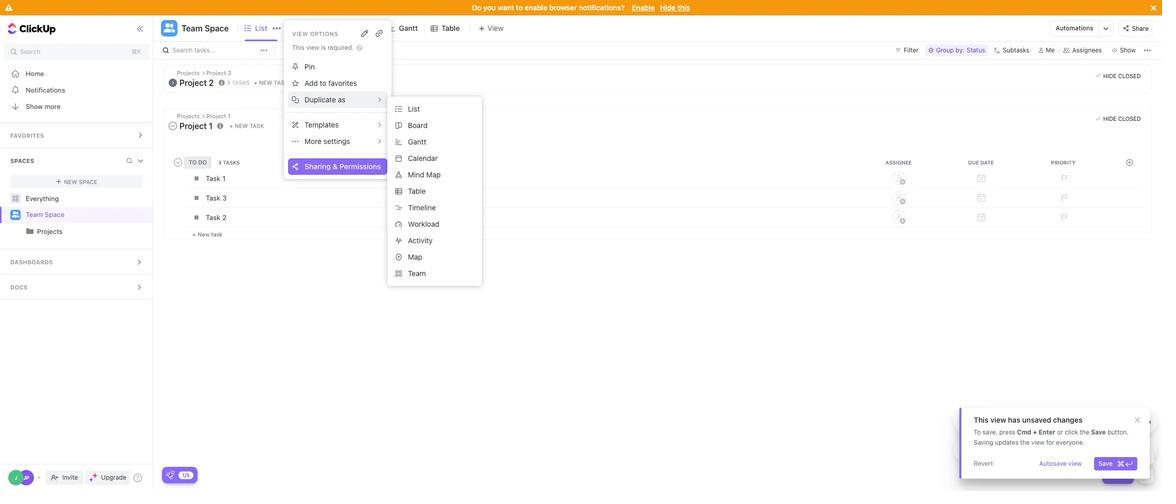 Task type: locate. For each thing, give the bounding box(es) containing it.
list inside button
[[408, 104, 420, 113]]

table right gantt link
[[442, 24, 460, 32]]

team for team space link
[[26, 211, 43, 219]]

hide closed
[[1104, 72, 1141, 79], [1104, 115, 1141, 122]]

0 horizontal spatial &
[[333, 162, 338, 171]]

0 vertical spatial 3
[[227, 79, 230, 86]]

autosave
[[1039, 460, 1067, 468]]

tasks...
[[194, 46, 215, 54]]

0 vertical spatial task
[[206, 194, 221, 202]]

space
[[205, 24, 229, 33], [79, 178, 97, 185], [45, 211, 64, 219]]

0 horizontal spatial board
[[301, 24, 321, 32]]

2 ‎task from the top
[[206, 213, 221, 222]]

search tasks...
[[172, 46, 215, 54]]

1 horizontal spatial task
[[250, 122, 264, 129]]

2 vertical spatial view
[[1069, 460, 1082, 468]]

csv
[[1091, 419, 1102, 426]]

0 horizontal spatial team space
[[26, 211, 64, 219]]

enable
[[632, 3, 655, 12]]

0 horizontal spatial table
[[408, 187, 426, 195]]

3 inside the 3 tasks + new task
[[227, 79, 230, 86]]

2 horizontal spatial team
[[408, 269, 426, 278]]

1 horizontal spatial the
[[1080, 429, 1090, 436]]

0 vertical spatial hide closed button
[[1093, 70, 1144, 81]]

map
[[426, 170, 441, 179], [408, 253, 422, 261]]

calendar up 'mind map'
[[408, 154, 438, 163]]

team space down everything
[[26, 211, 64, 219]]

enable
[[525, 3, 548, 12]]

1 vertical spatial calendar
[[408, 154, 438, 163]]

0 vertical spatial list info image
[[218, 80, 225, 86]]

do
[[472, 3, 482, 12]]

team
[[182, 24, 203, 33], [26, 211, 43, 219], [408, 269, 426, 278]]

space up projects
[[45, 211, 64, 219]]

+
[[254, 79, 257, 86], [230, 122, 233, 129], [192, 231, 196, 237], [1033, 429, 1037, 436]]

table inside button
[[408, 187, 426, 195]]

gantt for gantt "button"
[[408, 137, 426, 146]]

permissions
[[340, 162, 381, 171]]

space up everything link
[[79, 178, 97, 185]]

+ inside this view has unsaved changes to save, press cmd + enter or click the save button. saving updates the view for everyone.
[[1033, 429, 1037, 436]]

this
[[678, 3, 690, 12]]

task down save button
[[1116, 472, 1130, 480]]

board link
[[301, 15, 325, 41]]

team down everything
[[26, 211, 43, 219]]

notifications link
[[0, 82, 154, 98]]

1 vertical spatial closed
[[1118, 115, 1141, 122]]

1 hide closed button from the top
[[1093, 70, 1144, 81]]

2 vertical spatial task
[[211, 231, 223, 237]]

Search tasks... text field
[[172, 43, 258, 58]]

0 horizontal spatial the
[[1020, 439, 1030, 447]]

duplicate
[[305, 95, 336, 104]]

board down the list button
[[408, 121, 428, 130]]

2 hide closed button from the top
[[1093, 114, 1144, 124]]

1 horizontal spatial map
[[426, 170, 441, 179]]

& right "sharing"
[[333, 162, 338, 171]]

0 horizontal spatial list
[[255, 24, 267, 32]]

3 up 2
[[222, 194, 227, 202]]

table down "mind" on the top left of page
[[408, 187, 426, 195]]

1 horizontal spatial &
[[1085, 419, 1089, 426]]

0 vertical spatial view
[[991, 416, 1006, 424]]

upgrade
[[101, 474, 126, 482]]

board inside button
[[408, 121, 428, 130]]

‎task for ‎task 1
[[206, 174, 221, 182]]

1 horizontal spatial search
[[172, 46, 193, 54]]

excel
[[1069, 419, 1083, 426]]

1 horizontal spatial calendar
[[408, 154, 438, 163]]

task down the 3 tasks + new task
[[250, 122, 264, 129]]

closed for the list info icon to the bottom
[[1118, 115, 1141, 122]]

gantt link
[[399, 15, 422, 41]]

calendar right "options"
[[345, 24, 375, 32]]

0 horizontal spatial + new task
[[192, 231, 223, 237]]

0 vertical spatial team space
[[182, 24, 229, 33]]

click
[[1065, 429, 1078, 436]]

team space button
[[178, 17, 229, 40]]

1 ‎task from the top
[[206, 174, 221, 182]]

1 vertical spatial board
[[408, 121, 428, 130]]

share
[[1132, 25, 1149, 32]]

0 vertical spatial the
[[1080, 429, 1090, 436]]

&
[[333, 162, 338, 171], [1085, 419, 1089, 426]]

save inside button
[[1099, 460, 1113, 468]]

1 horizontal spatial to
[[516, 3, 523, 12]]

search for search tasks...
[[172, 46, 193, 54]]

1 horizontal spatial list
[[408, 104, 420, 113]]

1 vertical spatial hide closed button
[[1093, 114, 1144, 124]]

task left add
[[274, 79, 288, 86]]

1 horizontal spatial + new task
[[230, 122, 264, 129]]

2 horizontal spatial task
[[274, 79, 288, 86]]

team up search tasks...
[[182, 24, 203, 33]]

+ inside the 3 tasks + new task
[[254, 79, 257, 86]]

updates
[[995, 439, 1019, 447]]

task inside the 3 tasks + new task
[[274, 79, 288, 86]]

0 vertical spatial closed
[[1118, 72, 1141, 79]]

favorites
[[328, 79, 357, 87]]

gantt
[[399, 24, 418, 32], [408, 137, 426, 146]]

1 vertical spatial &
[[1085, 419, 1089, 426]]

1 vertical spatial table
[[408, 187, 426, 195]]

0 horizontal spatial space
[[45, 211, 64, 219]]

3 left tasks
[[227, 79, 230, 86]]

add to favorites
[[305, 79, 357, 87]]

changes
[[1053, 416, 1083, 424]]

+ new task down tasks
[[230, 122, 264, 129]]

1 vertical spatial the
[[1020, 439, 1030, 447]]

button.
[[1108, 429, 1129, 436]]

table for table button
[[408, 187, 426, 195]]

& left csv at the right bottom of page
[[1085, 419, 1089, 426]]

board button
[[392, 117, 478, 134]]

view up the 'save,'
[[991, 416, 1006, 424]]

team inside sidebar navigation
[[26, 211, 43, 219]]

list left 'view'
[[255, 24, 267, 32]]

projects
[[37, 227, 63, 236]]

excel & csv link
[[1057, 409, 1106, 435]]

to right want
[[516, 3, 523, 12]]

add
[[305, 79, 318, 87]]

1 vertical spatial map
[[408, 253, 422, 261]]

search inside sidebar navigation
[[20, 48, 40, 56]]

closed for top the list info icon
[[1118, 72, 1141, 79]]

space for team space button
[[205, 24, 229, 33]]

0 horizontal spatial search
[[20, 48, 40, 56]]

new right tasks
[[259, 79, 272, 86]]

0 horizontal spatial task
[[206, 194, 221, 202]]

home link
[[0, 65, 154, 82]]

1 horizontal spatial team space
[[182, 24, 229, 33]]

1 vertical spatial team
[[26, 211, 43, 219]]

0 vertical spatial to
[[516, 3, 523, 12]]

1 vertical spatial list
[[408, 104, 420, 113]]

sharing
[[305, 162, 331, 171]]

calendar inside button
[[408, 154, 438, 163]]

‎task 2 link
[[203, 209, 856, 226]]

2 horizontal spatial space
[[205, 24, 229, 33]]

sharing & permissions button
[[288, 158, 388, 175]]

‎task left 2
[[206, 213, 221, 222]]

2 projects link from the left
[[37, 223, 144, 240]]

list up 'board' button
[[408, 104, 420, 113]]

list
[[255, 24, 267, 32], [408, 104, 420, 113]]

1 vertical spatial + new task
[[192, 231, 223, 237]]

team space up tasks...
[[182, 24, 229, 33]]

0 horizontal spatial calendar
[[345, 24, 375, 32]]

notifications?
[[579, 3, 625, 12]]

new up everything link
[[64, 178, 77, 185]]

team space for team space link
[[26, 211, 64, 219]]

activity button
[[392, 233, 478, 249]]

1 horizontal spatial board
[[408, 121, 428, 130]]

1 horizontal spatial team
[[182, 24, 203, 33]]

space inside button
[[205, 24, 229, 33]]

0 horizontal spatial map
[[408, 253, 422, 261]]

list link
[[255, 15, 281, 41]]

1 closed from the top
[[1118, 72, 1141, 79]]

map down calendar button
[[426, 170, 441, 179]]

hide closed for top the list info icon
[[1104, 72, 1141, 79]]

0 vertical spatial table
[[442, 24, 460, 32]]

team space
[[182, 24, 229, 33], [26, 211, 64, 219]]

new inside the 3 tasks + new task
[[259, 79, 272, 86]]

+ new task down ‎task 2
[[192, 231, 223, 237]]

1 vertical spatial hide
[[1104, 72, 1117, 79]]

view inside autosave view button
[[1069, 460, 1082, 468]]

2 vertical spatial space
[[45, 211, 64, 219]]

team space inside team space button
[[182, 24, 229, 33]]

view down everyone.
[[1069, 460, 1082, 468]]

everything link
[[0, 190, 154, 207]]

& inside button
[[333, 162, 338, 171]]

list info image
[[218, 80, 225, 86], [217, 123, 223, 129]]

‎task left '1'
[[206, 174, 221, 182]]

task down ‎task 1
[[206, 194, 221, 202]]

search for search
[[20, 48, 40, 56]]

gantt down 'board' button
[[408, 137, 426, 146]]

0 horizontal spatial view
[[991, 416, 1006, 424]]

board inside "link"
[[301, 24, 321, 32]]

view
[[991, 416, 1006, 424], [1032, 439, 1045, 447], [1069, 460, 1082, 468]]

view left for
[[1032, 439, 1045, 447]]

new space
[[64, 178, 97, 185]]

2 horizontal spatial view
[[1069, 460, 1082, 468]]

everything
[[26, 194, 59, 202]]

space up the search tasks... text field
[[205, 24, 229, 33]]

2 hide closed from the top
[[1104, 115, 1141, 122]]

or
[[1057, 429, 1063, 436]]

board for board "link"
[[301, 24, 321, 32]]

0 vertical spatial hide
[[660, 3, 676, 12]]

3 tasks + new task
[[227, 79, 288, 86]]

1 vertical spatial space
[[79, 178, 97, 185]]

table link
[[442, 15, 464, 41]]

0 vertical spatial map
[[426, 170, 441, 179]]

to right add
[[320, 79, 326, 87]]

1 vertical spatial task
[[250, 122, 264, 129]]

team down map button
[[408, 269, 426, 278]]

docs
[[10, 284, 28, 291]]

1 vertical spatial team space
[[26, 211, 64, 219]]

0 vertical spatial + new task
[[230, 122, 264, 129]]

1 vertical spatial task
[[1116, 472, 1130, 480]]

1 projects link from the left
[[1, 223, 144, 240]]

2 closed from the top
[[1118, 115, 1141, 122]]

0 horizontal spatial team
[[26, 211, 43, 219]]

add to favorites button
[[288, 75, 388, 92]]

1 vertical spatial gantt
[[408, 137, 426, 146]]

0 vertical spatial &
[[333, 162, 338, 171]]

closed
[[1118, 72, 1141, 79], [1118, 115, 1141, 122]]

map down activity
[[408, 253, 422, 261]]

0 vertical spatial team
[[182, 24, 203, 33]]

2 vertical spatial team
[[408, 269, 426, 278]]

0 vertical spatial hide closed
[[1104, 72, 1141, 79]]

the down cmd
[[1020, 439, 1030, 447]]

0 vertical spatial calendar
[[345, 24, 375, 32]]

excel & csv
[[1069, 419, 1102, 426]]

& for permissions
[[333, 162, 338, 171]]

2 vertical spatial hide
[[1104, 115, 1117, 122]]

gantt inside "button"
[[408, 137, 426, 146]]

save inside this view has unsaved changes to save, press cmd + enter or click the save button. saving updates the view for everyone.
[[1091, 429, 1106, 436]]

cmd
[[1017, 429, 1032, 436]]

0 vertical spatial task
[[274, 79, 288, 86]]

1 hide closed from the top
[[1104, 72, 1141, 79]]

‎task 1 link
[[203, 170, 856, 187]]

1 horizontal spatial table
[[442, 24, 460, 32]]

search left tasks...
[[172, 46, 193, 54]]

0 horizontal spatial to
[[320, 79, 326, 87]]

1 horizontal spatial space
[[79, 178, 97, 185]]

1 horizontal spatial task
[[1116, 472, 1130, 480]]

search up home at the top of page
[[20, 48, 40, 56]]

1 vertical spatial ‎task
[[206, 213, 221, 222]]

the
[[1080, 429, 1090, 436], [1020, 439, 1030, 447]]

calendar for calendar button
[[408, 154, 438, 163]]

hide
[[660, 3, 676, 12], [1104, 72, 1117, 79], [1104, 115, 1117, 122]]

mind
[[408, 170, 424, 179]]

0 vertical spatial gantt
[[399, 24, 418, 32]]

task
[[206, 194, 221, 202], [1116, 472, 1130, 480]]

+ new task
[[230, 122, 264, 129], [192, 231, 223, 237]]

saving
[[974, 439, 993, 447]]

1/5
[[182, 472, 190, 478]]

view for autosave
[[1069, 460, 1082, 468]]

task down ‎task 2
[[211, 231, 223, 237]]

0 vertical spatial list
[[255, 24, 267, 32]]

gantt for gantt link
[[399, 24, 418, 32]]

0 vertical spatial ‎task
[[206, 174, 221, 182]]

0 horizontal spatial task
[[211, 231, 223, 237]]

task for task
[[1116, 472, 1130, 480]]

1 vertical spatial hide closed
[[1104, 115, 1141, 122]]

more
[[45, 102, 60, 110]]

1 vertical spatial view
[[1032, 439, 1045, 447]]

0 vertical spatial board
[[301, 24, 321, 32]]

gantt left table link
[[399, 24, 418, 32]]

favorites button
[[0, 123, 154, 148]]

team space inside team space link
[[26, 211, 64, 219]]

‎task 2
[[206, 213, 227, 222]]

onboarding checklist button element
[[166, 471, 174, 480]]

view options
[[292, 30, 338, 37]]

share button
[[1119, 20, 1153, 37]]

the down excel & csv
[[1080, 429, 1090, 436]]

0 vertical spatial space
[[205, 24, 229, 33]]

task
[[274, 79, 288, 86], [250, 122, 264, 129], [211, 231, 223, 237]]

1 horizontal spatial view
[[1032, 439, 1045, 447]]

team for team space button
[[182, 24, 203, 33]]

board up pin
[[301, 24, 321, 32]]

new inside sidebar navigation
[[64, 178, 77, 185]]

3
[[227, 79, 230, 86], [222, 194, 227, 202]]

2
[[222, 213, 227, 222]]

1 vertical spatial to
[[320, 79, 326, 87]]



Task type: vqa. For each thing, say whether or not it's contained in the screenshot.
BOARD to the left
yes



Task type: describe. For each thing, give the bounding box(es) containing it.
task for task 3
[[206, 194, 221, 202]]

view for this
[[991, 416, 1006, 424]]

do you want to enable browser notifications? enable hide this
[[472, 3, 690, 12]]

enter
[[1039, 429, 1056, 436]]

upgrade link
[[85, 471, 130, 485]]

onboarding checklist button image
[[166, 471, 174, 480]]

hide closed button for top the list info icon
[[1093, 70, 1144, 81]]

autosave view
[[1039, 460, 1082, 468]]

assignees
[[1072, 46, 1102, 54]]

team button
[[392, 265, 478, 282]]

show more
[[26, 102, 60, 110]]

notifications
[[26, 86, 65, 94]]

gantt button
[[392, 134, 478, 150]]

table button
[[392, 183, 478, 200]]

sharing & permissions
[[305, 162, 381, 171]]

everyone.
[[1056, 439, 1085, 447]]

calendar for calendar link
[[345, 24, 375, 32]]

revert
[[974, 460, 993, 468]]

mind map
[[408, 170, 441, 179]]

list for the list button
[[408, 104, 420, 113]]

save button
[[1095, 457, 1138, 471]]

hide closed for the list info icon to the bottom
[[1104, 115, 1141, 122]]

1
[[222, 174, 226, 182]]

dashboards
[[10, 259, 53, 265]]

show
[[26, 102, 43, 110]]

save,
[[983, 429, 998, 436]]

team space for team space button
[[182, 24, 229, 33]]

workload button
[[392, 216, 478, 233]]

browser
[[549, 3, 577, 12]]

list button
[[392, 101, 478, 117]]

timeline button
[[392, 200, 478, 216]]

view
[[292, 30, 308, 37]]

autosave view button
[[1035, 457, 1086, 471]]

pin button
[[288, 59, 388, 75]]

‎task 1
[[206, 174, 226, 182]]

table for table link
[[442, 24, 460, 32]]

activity
[[408, 236, 433, 245]]

board for 'board' button
[[408, 121, 428, 130]]

duplicate as
[[305, 95, 346, 104]]

space for team space link
[[45, 211, 64, 219]]

to
[[974, 429, 981, 436]]

mind map button
[[392, 167, 478, 183]]

this
[[974, 416, 989, 424]]

options
[[310, 30, 338, 37]]

calendar button
[[392, 150, 478, 167]]

sidebar navigation
[[0, 15, 154, 491]]

pin
[[305, 62, 315, 71]]

press
[[1000, 429, 1015, 436]]

list for list link
[[255, 24, 267, 32]]

new down ‎task 2
[[198, 231, 210, 237]]

for
[[1047, 439, 1055, 447]]

duplicate as button
[[288, 92, 388, 108]]

calendar link
[[345, 15, 379, 41]]

favorites
[[10, 132, 44, 139]]

has
[[1008, 416, 1021, 424]]

workload
[[408, 220, 439, 228]]

task 3 link
[[203, 189, 856, 207]]

revert button
[[970, 457, 997, 471]]

me
[[1046, 46, 1055, 54]]

tasks
[[232, 79, 250, 86]]

assignees button
[[1059, 44, 1107, 57]]

timeline
[[408, 203, 436, 212]]

new down tasks
[[235, 122, 248, 129]]

automations button
[[1051, 21, 1099, 36]]

as
[[338, 95, 346, 104]]

1 vertical spatial 3
[[222, 194, 227, 202]]

home
[[26, 69, 44, 77]]

me button
[[1035, 44, 1059, 57]]

hide for top the list info icon
[[1104, 72, 1117, 79]]

invite
[[62, 474, 78, 482]]

1 vertical spatial list info image
[[217, 123, 223, 129]]

hide closed button for the list info icon to the bottom
[[1093, 114, 1144, 124]]

you
[[483, 3, 496, 12]]

user group image
[[12, 212, 19, 218]]

want
[[498, 3, 514, 12]]

& for csv
[[1085, 419, 1089, 426]]

to inside button
[[320, 79, 326, 87]]

task 3
[[206, 194, 227, 202]]

hide for the list info icon to the bottom
[[1104, 115, 1117, 122]]

team space link
[[26, 207, 144, 223]]

unsaved
[[1022, 416, 1051, 424]]

‎task for ‎task 2
[[206, 213, 221, 222]]



